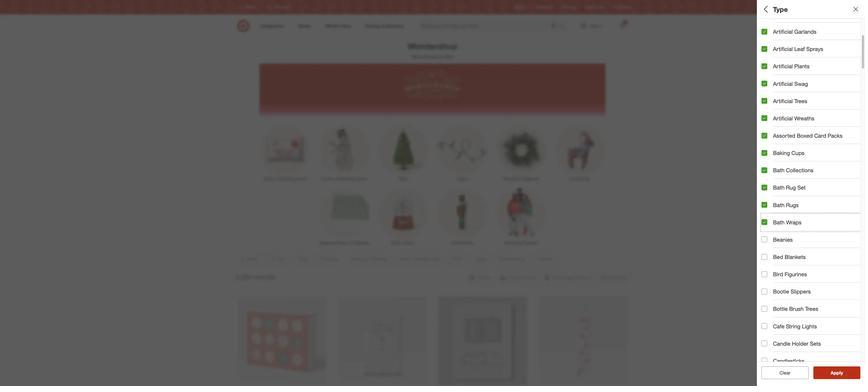 Task type: locate. For each thing, give the bounding box(es) containing it.
nutcrackers link
[[433, 187, 492, 246]]

2 decor from the left
[[357, 177, 368, 181]]

wreaths
[[795, 115, 815, 122], [503, 177, 518, 181]]

bath left rug at the top of page
[[773, 184, 785, 191]]

clear all button
[[762, 367, 809, 380]]

1 vertical spatial outdoor
[[321, 177, 336, 181]]

target
[[585, 5, 595, 9]]

results inside button
[[835, 370, 850, 376]]

wondershop up (2,394)
[[408, 41, 458, 51]]

artificial for artificial wreaths
[[773, 115, 793, 122]]

1 decor from the left
[[296, 177, 307, 181]]

bird figurines
[[773, 271, 807, 278]]

results for see results
[[835, 370, 850, 376]]

1 vertical spatial &
[[350, 241, 352, 246]]

see results button
[[814, 367, 861, 380]]

0 horizontal spatial christmas
[[277, 177, 295, 181]]

&
[[519, 177, 522, 181], [350, 241, 352, 246]]

6 artificial from the top
[[773, 115, 793, 122]]

deals
[[762, 126, 777, 132]]

type up the advent
[[762, 23, 774, 29]]

matching pajamas link
[[492, 187, 551, 246]]

3 artificial from the top
[[773, 63, 793, 70]]

package quantity
[[762, 65, 808, 72]]

0 horizontal spatial animal
[[796, 30, 809, 35]]

artificial for artificial leaf sprays
[[773, 46, 793, 52]]

artificial swag
[[773, 80, 808, 87]]

trees link
[[374, 123, 433, 182]]

all
[[789, 370, 794, 376]]

1 christmas from the left
[[277, 177, 295, 181]]

0 vertical spatial type
[[773, 5, 788, 13]]

sprays
[[807, 46, 824, 52]]

bath right bath collections checkbox
[[773, 167, 785, 174]]

artificial down indoor outdoor use
[[773, 98, 793, 104]]

artificial down the package quantity
[[773, 80, 793, 87]]

wondershop wondershop (2,394)
[[408, 41, 458, 60]]

baking
[[773, 150, 790, 156]]

2
[[625, 20, 627, 24]]

decor for indoor christmas decor
[[296, 177, 307, 181]]

clear inside "button"
[[777, 370, 788, 376]]

weekly ad
[[536, 5, 553, 9]]

2 clear from the left
[[780, 370, 791, 376]]

Bath Rugs checkbox
[[762, 202, 768, 208]]

4 artificial from the top
[[773, 80, 793, 87]]

decor for outdoor christmas decor
[[357, 177, 368, 181]]

1 vertical spatial type
[[762, 23, 774, 29]]

guest
[[762, 146, 777, 153]]

1 horizontal spatial wreaths
[[795, 115, 815, 122]]

Assorted Boxed Card Packs checkbox
[[762, 133, 768, 139]]

1 artificial from the top
[[773, 28, 793, 35]]

1 horizontal spatial christmas
[[337, 177, 356, 181]]

1 vertical spatial trees
[[398, 177, 408, 181]]

2,394 results
[[235, 273, 275, 281]]

outdoor christmas decor link
[[315, 123, 374, 182]]

0 vertical spatial indoor
[[762, 85, 779, 92]]

bath up include
[[773, 219, 785, 226]]

2 vertical spatial trees
[[806, 306, 819, 313]]

cafe
[[773, 323, 785, 330]]

1 clear from the left
[[777, 370, 788, 376]]

1 horizontal spatial indoor
[[762, 85, 779, 92]]

beanies
[[773, 237, 793, 243]]

Include out of stock checkbox
[[762, 226, 768, 232]]

1 bath from the top
[[773, 167, 785, 174]]

outdoor
[[780, 85, 802, 92], [321, 177, 336, 181]]

features button
[[762, 39, 865, 59]]

search button
[[558, 20, 572, 33]]

2 artificial from the top
[[773, 46, 793, 52]]

Candle Holder Sets checkbox
[[762, 341, 768, 347]]

0 horizontal spatial outdoor
[[321, 177, 336, 181]]

ornaments link
[[551, 123, 610, 182]]

swag
[[795, 80, 808, 87]]

price
[[762, 105, 775, 112]]

nutcrackers
[[451, 241, 473, 246]]

supplies
[[353, 241, 369, 246]]

results for 2,394 results
[[254, 273, 275, 281]]

leaf
[[795, 46, 805, 52]]

features
[[762, 45, 785, 52]]

type advent calendars; animal figurines; animal statues; ankl
[[762, 23, 865, 35]]

include out of stock
[[773, 226, 822, 233]]

0 horizontal spatial decor
[[296, 177, 307, 181]]

animal left figurines;
[[796, 30, 809, 35]]

artificial for artificial swag
[[773, 80, 793, 87]]

Cafe String Lights checkbox
[[762, 324, 768, 329]]

1 vertical spatial results
[[835, 370, 850, 376]]

indoor christmas decor link
[[256, 123, 315, 182]]

clear
[[777, 370, 788, 376], [780, 370, 791, 376]]

bath
[[773, 167, 785, 174], [773, 184, 785, 191], [773, 202, 785, 208], [773, 219, 785, 226]]

1 horizontal spatial lights
[[802, 323, 817, 330]]

artificial right artificial plants option
[[773, 63, 793, 70]]

1 horizontal spatial garlands
[[795, 28, 817, 35]]

3 bath from the top
[[773, 202, 785, 208]]

deals button
[[762, 120, 865, 140]]

type inside type advent calendars; animal figurines; animal statues; ankl
[[762, 23, 774, 29]]

1 vertical spatial indoor
[[264, 177, 275, 181]]

registry link
[[514, 5, 527, 10]]

type right all on the top of page
[[773, 5, 788, 13]]

artificial down calendars;
[[773, 46, 793, 52]]

garlands inside 'type' dialog
[[795, 28, 817, 35]]

type
[[773, 5, 788, 13], [762, 23, 774, 29]]

1 vertical spatial wondershop
[[412, 54, 438, 60]]

Bootie Slippers checkbox
[[762, 289, 768, 295]]

bird
[[773, 271, 783, 278]]

clear for clear all
[[777, 370, 788, 376]]

clear for clear
[[780, 370, 791, 376]]

1 horizontal spatial decor
[[357, 177, 368, 181]]

clear inside button
[[780, 370, 791, 376]]

of
[[802, 226, 807, 233]]

matching pajamas
[[504, 241, 538, 246]]

packs
[[828, 132, 843, 139]]

bath for bath wraps
[[773, 219, 785, 226]]

wreaths & garlands
[[503, 177, 539, 181]]

Baking Cups checkbox
[[762, 150, 768, 156]]

christmas for outdoor
[[337, 177, 356, 181]]

0 vertical spatial results
[[254, 273, 275, 281]]

indoor for indoor outdoor use
[[762, 85, 779, 92]]

Bath Wraps checkbox
[[762, 220, 768, 225]]

0 horizontal spatial garlands
[[523, 177, 539, 181]]

clear left all at the right
[[777, 370, 788, 376]]

bath left rugs on the bottom right of page
[[773, 202, 785, 208]]

0 horizontal spatial results
[[254, 273, 275, 281]]

animal left statues;
[[828, 30, 841, 35]]

fpo/apo button
[[762, 200, 865, 221]]

artificial up assorted
[[773, 115, 793, 122]]

artificial right artificial garlands option
[[773, 28, 793, 35]]

0 horizontal spatial lights
[[457, 177, 468, 181]]

type inside dialog
[[773, 5, 788, 13]]

0 vertical spatial outdoor
[[780, 85, 802, 92]]

Artificial Trees checkbox
[[762, 98, 768, 104]]

clear down candlesticks
[[780, 370, 791, 376]]

0 horizontal spatial indoor
[[264, 177, 275, 181]]

trees inside trees link
[[398, 177, 408, 181]]

1 horizontal spatial outdoor
[[780, 85, 802, 92]]

2 christmas from the left
[[337, 177, 356, 181]]

Artificial Leaf Sprays checkbox
[[762, 46, 768, 52]]

wondershop inside wondershop wondershop (2,394)
[[412, 54, 438, 60]]

lights
[[457, 177, 468, 181], [802, 323, 817, 330]]

circle
[[595, 5, 604, 9]]

boxed
[[797, 132, 813, 139]]

Bath Rug Set checkbox
[[762, 185, 768, 191]]

1 vertical spatial garlands
[[523, 177, 539, 181]]

sets
[[810, 341, 821, 347]]

0 vertical spatial &
[[519, 177, 522, 181]]

fpo/apo
[[762, 206, 787, 213]]

Beanies checkbox
[[762, 237, 768, 243]]

(2,394)
[[439, 54, 454, 60]]

indoor inside button
[[762, 85, 779, 92]]

find stores link
[[614, 5, 631, 10]]

results right see
[[835, 370, 850, 376]]

type dialog
[[757, 0, 865, 387]]

wreaths & garlands link
[[492, 123, 551, 182]]

bath collections
[[773, 167, 814, 174]]

wondershop left (2,394)
[[412, 54, 438, 60]]

Artificial Garlands checkbox
[[762, 29, 768, 35]]

2 bath from the top
[[773, 184, 785, 191]]

4 bath from the top
[[773, 219, 785, 226]]

garlands
[[795, 28, 817, 35], [523, 177, 539, 181]]

0 vertical spatial wreaths
[[795, 115, 815, 122]]

5 artificial from the top
[[773, 98, 793, 104]]

1 vertical spatial lights
[[802, 323, 817, 330]]

bath for bath rugs
[[773, 202, 785, 208]]

animal
[[796, 30, 809, 35], [828, 30, 841, 35]]

outdoor christmas decor
[[321, 177, 368, 181]]

pajamas
[[522, 241, 538, 246]]

1 horizontal spatial animal
[[828, 30, 841, 35]]

1 horizontal spatial results
[[835, 370, 850, 376]]

use
[[803, 85, 814, 92]]

lights inside 'type' dialog
[[802, 323, 817, 330]]

artificial garlands
[[773, 28, 817, 35]]

string
[[786, 323, 801, 330]]

0 horizontal spatial &
[[350, 241, 352, 246]]

trees
[[795, 98, 808, 104], [398, 177, 408, 181], [806, 306, 819, 313]]

advent
[[762, 30, 775, 35]]

0 vertical spatial garlands
[[795, 28, 817, 35]]

results right 2,394
[[254, 273, 275, 281]]

rugs
[[786, 202, 799, 208]]

1 vertical spatial wreaths
[[503, 177, 518, 181]]

search
[[558, 24, 572, 29]]

Artificial Wreaths checkbox
[[762, 116, 768, 121]]



Task type: vqa. For each thing, say whether or not it's contained in the screenshot.
7:00am to the left
no



Task type: describe. For each thing, give the bounding box(es) containing it.
bottle
[[773, 306, 788, 313]]

matching
[[504, 241, 521, 246]]

candlesticks
[[773, 358, 805, 365]]

What can we help you find? suggestions appear below search field
[[418, 20, 562, 32]]

paper
[[338, 241, 349, 246]]

ornaments
[[570, 177, 590, 181]]

type for type advent calendars; animal figurines; animal statues; ankl
[[762, 23, 774, 29]]

artificial for artificial trees
[[773, 98, 793, 104]]

bed
[[773, 254, 783, 260]]

baking cups
[[773, 150, 805, 156]]

Bath Collections checkbox
[[762, 168, 768, 173]]

all filters dialog
[[757, 0, 865, 387]]

ankl
[[858, 30, 865, 35]]

target circle
[[585, 5, 604, 9]]

artificial for artificial plants
[[773, 63, 793, 70]]

price button
[[762, 100, 865, 120]]

color
[[762, 186, 776, 193]]

bootie
[[773, 289, 789, 295]]

out
[[793, 226, 801, 233]]

bath rugs
[[773, 202, 799, 208]]

filters
[[772, 5, 790, 13]]

clear all
[[777, 370, 794, 376]]

theme
[[762, 166, 780, 173]]

indoor outdoor use button
[[762, 79, 865, 100]]

see results
[[825, 370, 850, 376]]

weekly ad link
[[536, 5, 553, 10]]

quantity
[[786, 65, 808, 72]]

bath rug set
[[773, 184, 806, 191]]

artificial trees
[[773, 98, 808, 104]]

guest rating button
[[762, 140, 865, 160]]

card
[[815, 132, 827, 139]]

brush
[[790, 306, 804, 313]]

artificial plants
[[773, 63, 810, 70]]

figurines
[[785, 271, 807, 278]]

candle holder sets
[[773, 341, 821, 347]]

set
[[798, 184, 806, 191]]

calendars;
[[776, 30, 795, 35]]

2 link
[[616, 20, 629, 32]]

apply
[[831, 370, 843, 376]]

Bird Figurines checkbox
[[762, 272, 768, 277]]

outdoor inside button
[[780, 85, 802, 92]]

guest rating
[[762, 146, 796, 153]]

bath wraps
[[773, 219, 802, 226]]

theme button
[[762, 160, 865, 180]]

assorted boxed card packs
[[773, 132, 843, 139]]

all filters
[[762, 5, 790, 13]]

target circle link
[[585, 5, 604, 10]]

apply button
[[814, 367, 861, 380]]

1 animal from the left
[[796, 30, 809, 35]]

Candlesticks checkbox
[[762, 358, 768, 364]]

assorted
[[773, 132, 796, 139]]

bed blankets
[[773, 254, 806, 260]]

1 horizontal spatial &
[[519, 177, 522, 181]]

Artificial Swag checkbox
[[762, 81, 768, 87]]

bottle brush trees
[[773, 306, 819, 313]]

bath for bath rug set
[[773, 184, 785, 191]]

package
[[762, 65, 784, 72]]

candle
[[773, 341, 791, 347]]

find stores
[[614, 5, 631, 9]]

find
[[614, 5, 620, 9]]

cups
[[792, 150, 805, 156]]

include
[[773, 226, 791, 233]]

wreaths inside 'type' dialog
[[795, 115, 815, 122]]

cafe string lights
[[773, 323, 817, 330]]

2,394
[[235, 273, 252, 281]]

bootie slippers
[[773, 289, 811, 295]]

0 vertical spatial trees
[[795, 98, 808, 104]]

Bottle Brush Trees checkbox
[[762, 306, 768, 312]]

wondershop at target image
[[260, 64, 606, 116]]

globes
[[402, 241, 415, 246]]

slippers
[[791, 289, 811, 295]]

indoor for indoor christmas decor
[[264, 177, 275, 181]]

christmas for indoor
[[277, 177, 295, 181]]

type for type
[[773, 5, 788, 13]]

plants
[[795, 63, 810, 70]]

see
[[825, 370, 833, 376]]

0 vertical spatial lights
[[457, 177, 468, 181]]

0 vertical spatial wondershop
[[408, 41, 458, 51]]

2 animal from the left
[[828, 30, 841, 35]]

Bed Blankets checkbox
[[762, 254, 768, 260]]

registry
[[514, 5, 527, 9]]

artificial for artificial garlands
[[773, 28, 793, 35]]

artificial leaf sprays
[[773, 46, 824, 52]]

bath for bath collections
[[773, 167, 785, 174]]

0 horizontal spatial wreaths
[[503, 177, 518, 181]]

redcard
[[562, 5, 576, 9]]

snow globes
[[391, 241, 415, 246]]

weekly
[[536, 5, 548, 9]]

rug
[[786, 184, 796, 191]]

wrapping
[[320, 241, 337, 246]]

stock
[[809, 226, 822, 233]]

all
[[762, 5, 770, 13]]

figurines;
[[810, 30, 827, 35]]

Artificial Plants checkbox
[[762, 63, 768, 69]]

indoor christmas decor
[[264, 177, 307, 181]]

color button
[[762, 180, 865, 200]]

wraps
[[786, 219, 802, 226]]

indoor outdoor use
[[762, 85, 814, 92]]



